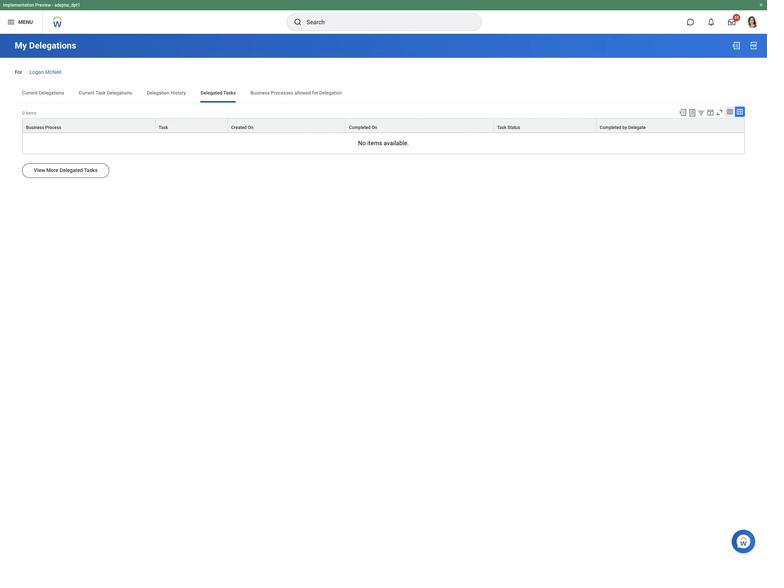 Task type: describe. For each thing, give the bounding box(es) containing it.
delegations for current delegations
[[39, 90, 64, 96]]

view more delegated tasks
[[34, 167, 98, 173]]

completed on
[[349, 125, 377, 130]]

delegated tasks
[[201, 90, 236, 96]]

search image
[[293, 18, 302, 26]]

preview
[[35, 3, 51, 8]]

profile logan mcneil image
[[747, 16, 759, 29]]

mcneil
[[45, 69, 61, 75]]

for
[[15, 69, 22, 75]]

on for completed on
[[372, 125, 377, 130]]

delegations for my delegations
[[29, 40, 76, 51]]

menu
[[18, 19, 33, 25]]

current for current delegations
[[22, 90, 38, 96]]

notifications large image
[[708, 18, 715, 26]]

by
[[623, 125, 627, 130]]

current task delegations
[[79, 90, 132, 96]]

export to excel image for items
[[679, 108, 687, 117]]

completed on button
[[346, 118, 494, 132]]

logan mcneil
[[30, 69, 61, 75]]

more
[[46, 167, 58, 173]]

task button
[[155, 118, 228, 132]]

33 button
[[724, 14, 741, 30]]

history
[[171, 90, 186, 96]]

my delegations main content
[[0, 34, 768, 205]]

delegated inside button
[[60, 167, 83, 173]]

delegate
[[629, 125, 646, 130]]

row inside my delegations main content
[[22, 118, 745, 133]]

1 horizontal spatial delegated
[[201, 90, 222, 96]]

table image
[[727, 108, 734, 115]]

0
[[22, 111, 25, 116]]

allowed
[[295, 90, 311, 96]]

menu button
[[0, 10, 42, 34]]

select to filter grid data image
[[698, 109, 706, 117]]

logan
[[30, 69, 44, 75]]

business process button
[[23, 118, 155, 132]]

task inside tab list
[[96, 90, 106, 96]]

Search Workday  search field
[[307, 14, 466, 30]]

created
[[231, 125, 247, 130]]

processes
[[271, 90, 293, 96]]

completed by delegate button
[[597, 118, 745, 132]]

created on button
[[228, 118, 346, 132]]

current delegations
[[22, 90, 64, 96]]

expand table image
[[737, 108, 744, 115]]

no
[[358, 140, 366, 147]]

business for business processes allowed for delegation
[[251, 90, 270, 96]]

view printable version (pdf) image
[[750, 41, 759, 50]]

completed for completed on
[[349, 125, 371, 130]]

tasks inside view more delegated tasks button
[[84, 167, 98, 173]]

view
[[34, 167, 45, 173]]

business processes allowed for delegation
[[251, 90, 342, 96]]

on for created on
[[248, 125, 253, 130]]



Task type: vqa. For each thing, say whether or not it's contained in the screenshot.
the bottom items
yes



Task type: locate. For each thing, give the bounding box(es) containing it.
click to view/edit grid preferences image
[[707, 108, 715, 117]]

no items available.
[[358, 140, 409, 147]]

0 vertical spatial business
[[251, 90, 270, 96]]

0 vertical spatial export to excel image
[[732, 41, 741, 50]]

0 horizontal spatial completed
[[349, 125, 371, 130]]

items for no
[[367, 140, 382, 147]]

items right 0
[[26, 111, 37, 116]]

delegation right for on the top of page
[[319, 90, 342, 96]]

0 horizontal spatial current
[[22, 90, 38, 96]]

1 horizontal spatial items
[[367, 140, 382, 147]]

1 delegation from the left
[[147, 90, 170, 96]]

on
[[248, 125, 253, 130], [372, 125, 377, 130]]

delegation
[[147, 90, 170, 96], [319, 90, 342, 96]]

completed left by
[[600, 125, 622, 130]]

on inside "completed on" popup button
[[372, 125, 377, 130]]

justify image
[[7, 18, 15, 26]]

0 vertical spatial delegated
[[201, 90, 222, 96]]

1 horizontal spatial current
[[79, 90, 95, 96]]

business for business process
[[26, 125, 44, 130]]

implementation preview -   adeptai_dpt1
[[3, 3, 80, 8]]

2 completed from the left
[[600, 125, 622, 130]]

delegated
[[201, 90, 222, 96], [60, 167, 83, 173]]

1 vertical spatial export to excel image
[[679, 108, 687, 117]]

1 completed from the left
[[349, 125, 371, 130]]

2 horizontal spatial task
[[497, 125, 507, 130]]

for
[[312, 90, 318, 96]]

-
[[52, 3, 53, 8]]

1 horizontal spatial task
[[159, 125, 168, 130]]

0 horizontal spatial business
[[26, 125, 44, 130]]

completed by delegate
[[600, 125, 646, 130]]

delegated right more on the top left
[[60, 167, 83, 173]]

current up the 0 items
[[22, 90, 38, 96]]

current for current task delegations
[[79, 90, 95, 96]]

task up business process "popup button"
[[96, 90, 106, 96]]

task for task status
[[497, 125, 507, 130]]

logan mcneil link
[[30, 68, 61, 75]]

1 vertical spatial delegated
[[60, 167, 83, 173]]

1 horizontal spatial tasks
[[223, 90, 236, 96]]

1 vertical spatial items
[[367, 140, 382, 147]]

delegated right history
[[201, 90, 222, 96]]

1 vertical spatial tasks
[[84, 167, 98, 173]]

0 horizontal spatial on
[[248, 125, 253, 130]]

my delegations
[[15, 40, 76, 51]]

export to excel image left view printable version (pdf) icon at the top of page
[[732, 41, 741, 50]]

2 current from the left
[[79, 90, 95, 96]]

0 items
[[22, 111, 37, 116]]

inbox large image
[[729, 18, 736, 26]]

row containing business process
[[22, 118, 745, 133]]

my
[[15, 40, 27, 51]]

export to excel image
[[732, 41, 741, 50], [679, 108, 687, 117]]

status
[[508, 125, 521, 130]]

menu banner
[[0, 0, 768, 34]]

close environment banner image
[[759, 3, 764, 7]]

0 horizontal spatial delegation
[[147, 90, 170, 96]]

available.
[[384, 140, 409, 147]]

0 horizontal spatial task
[[96, 90, 106, 96]]

task for task
[[159, 125, 168, 130]]

items right no
[[367, 140, 382, 147]]

0 horizontal spatial items
[[26, 111, 37, 116]]

task left status
[[497, 125, 507, 130]]

business
[[251, 90, 270, 96], [26, 125, 44, 130]]

tasks inside tab list
[[223, 90, 236, 96]]

1 vertical spatial business
[[26, 125, 44, 130]]

completed for completed by delegate
[[600, 125, 622, 130]]

on right created
[[248, 125, 253, 130]]

delegation history
[[147, 90, 186, 96]]

1 current from the left
[[22, 90, 38, 96]]

implementation
[[3, 3, 34, 8]]

items for 0
[[26, 111, 37, 116]]

business process
[[26, 125, 61, 130]]

1 on from the left
[[248, 125, 253, 130]]

row
[[22, 118, 745, 133]]

toolbar inside my delegations main content
[[676, 107, 745, 118]]

delegations
[[29, 40, 76, 51], [39, 90, 64, 96], [107, 90, 132, 96]]

view more delegated tasks button
[[22, 163, 109, 178]]

fullscreen image
[[716, 108, 724, 117]]

business inside "popup button"
[[26, 125, 44, 130]]

1 horizontal spatial on
[[372, 125, 377, 130]]

business inside tab list
[[251, 90, 270, 96]]

tab list containing current delegations
[[15, 85, 753, 103]]

0 vertical spatial tasks
[[223, 90, 236, 96]]

export to worksheets image
[[688, 108, 697, 117]]

tab list inside my delegations main content
[[15, 85, 753, 103]]

items
[[26, 111, 37, 116], [367, 140, 382, 147]]

0 horizontal spatial tasks
[[84, 167, 98, 173]]

toolbar
[[676, 107, 745, 118]]

1 horizontal spatial business
[[251, 90, 270, 96]]

0 vertical spatial items
[[26, 111, 37, 116]]

delegation left history
[[147, 90, 170, 96]]

business down the 0 items
[[26, 125, 44, 130]]

2 delegation from the left
[[319, 90, 342, 96]]

task down delegation history at left
[[159, 125, 168, 130]]

0 horizontal spatial delegated
[[60, 167, 83, 173]]

current up business process "popup button"
[[79, 90, 95, 96]]

on up no items available.
[[372, 125, 377, 130]]

1 horizontal spatial completed
[[600, 125, 622, 130]]

task status
[[497, 125, 521, 130]]

task
[[96, 90, 106, 96], [159, 125, 168, 130], [497, 125, 507, 130]]

business left processes
[[251, 90, 270, 96]]

on inside created on popup button
[[248, 125, 253, 130]]

1 horizontal spatial export to excel image
[[732, 41, 741, 50]]

tab list
[[15, 85, 753, 103]]

tasks
[[223, 90, 236, 96], [84, 167, 98, 173]]

process
[[45, 125, 61, 130]]

export to excel image left export to worksheets image at the right top
[[679, 108, 687, 117]]

1 horizontal spatial delegation
[[319, 90, 342, 96]]

completed inside popup button
[[349, 125, 371, 130]]

created on
[[231, 125, 253, 130]]

current
[[22, 90, 38, 96], [79, 90, 95, 96]]

completed
[[349, 125, 371, 130], [600, 125, 622, 130]]

completed inside popup button
[[600, 125, 622, 130]]

task status button
[[494, 118, 597, 132]]

33
[[735, 15, 739, 20]]

completed up no
[[349, 125, 371, 130]]

export to excel image for delegations
[[732, 41, 741, 50]]

adeptai_dpt1
[[54, 3, 80, 8]]

0 horizontal spatial export to excel image
[[679, 108, 687, 117]]

2 on from the left
[[372, 125, 377, 130]]



